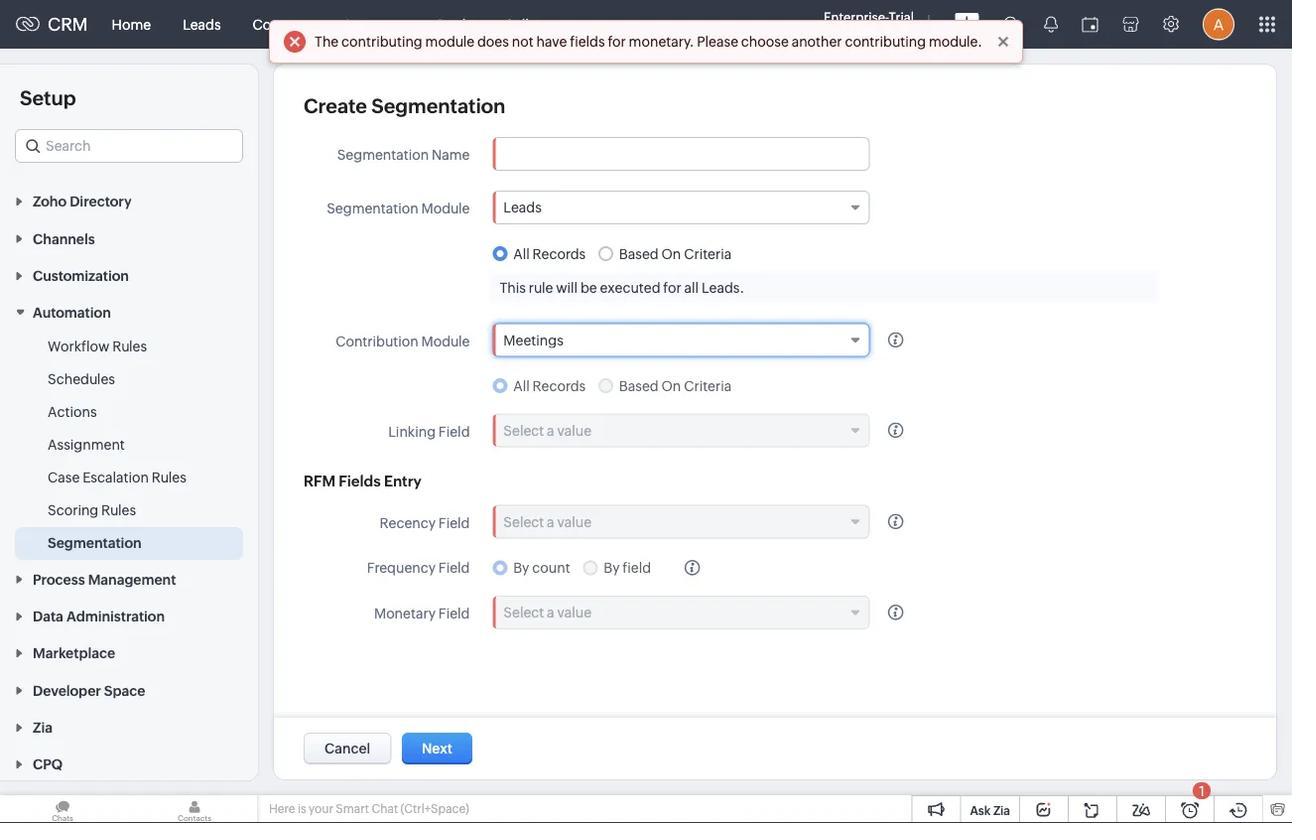 Task type: describe. For each thing, give the bounding box(es) containing it.
upgrade
[[841, 25, 898, 38]]

process
[[33, 571, 85, 587]]

segmentation for segmentation
[[48, 535, 142, 551]]

leads inside 'field'
[[504, 200, 542, 215]]

the contributing module does not have fields for monetary. please choose another contributing module.
[[315, 34, 983, 50]]

select a value for recency field
[[504, 514, 592, 530]]

channels button
[[0, 219, 258, 256]]

Other Modules field
[[551, 8, 594, 40]]

recency
[[380, 515, 436, 531]]

1 all records from the top
[[513, 246, 586, 261]]

2 contributing from the left
[[845, 34, 926, 50]]

crm link
[[16, 14, 88, 35]]

channels
[[33, 231, 95, 247]]

create segmentation
[[304, 94, 506, 117]]

schedules link
[[48, 369, 115, 389]]

1 all from the top
[[513, 246, 530, 261]]

scoring rules
[[48, 502, 136, 518]]

deals
[[437, 16, 472, 32]]

rules for scoring rules
[[101, 502, 136, 518]]

segmentation for segmentation name
[[337, 147, 429, 163]]

next button
[[402, 733, 472, 764]]

data administration
[[33, 608, 165, 624]]

1 vertical spatial rules
[[152, 470, 186, 485]]

is
[[298, 802, 306, 816]]

space
[[104, 682, 145, 698]]

choose
[[741, 34, 789, 50]]

ask zia
[[970, 804, 1011, 817]]

assignment link
[[48, 435, 125, 455]]

your
[[309, 802, 334, 816]]

segmentation up name
[[372, 94, 506, 117]]

by for by count
[[513, 560, 530, 576]]

by for by field
[[604, 560, 620, 576]]

administration
[[66, 608, 165, 624]]

frequency
[[367, 560, 436, 576]]

name
[[432, 147, 470, 163]]

another
[[792, 34, 842, 50]]

automation region
[[0, 331, 258, 560]]

actions link
[[48, 402, 97, 422]]

not
[[512, 34, 534, 50]]

segmentation link
[[48, 533, 142, 553]]

smart
[[336, 802, 369, 816]]

rfm
[[304, 472, 336, 490]]

cancel
[[325, 741, 371, 757]]

case escalation rules
[[48, 470, 186, 485]]

fields
[[570, 34, 605, 50]]

workflow
[[48, 339, 110, 354]]

value for monetary field
[[557, 605, 592, 621]]

contribution module
[[336, 333, 470, 349]]

select for monetary field
[[504, 605, 544, 621]]

chat
[[372, 802, 398, 816]]

select for recency field
[[504, 514, 544, 530]]

calendar image
[[1082, 16, 1099, 32]]

cpq
[[33, 757, 63, 772]]

count
[[532, 560, 570, 576]]

for
[[608, 34, 626, 50]]

segmentation name
[[337, 147, 470, 163]]

2 criteria from the top
[[684, 378, 732, 394]]

search element
[[992, 0, 1033, 49]]

rules for workflow rules
[[112, 339, 147, 354]]

cancel button
[[304, 733, 391, 764]]

module
[[425, 34, 475, 50]]

monetary
[[374, 606, 436, 622]]

2 on from the top
[[662, 378, 681, 394]]

select a value field for linking field
[[493, 414, 870, 447]]

monetary.
[[629, 34, 694, 50]]

calls
[[504, 16, 536, 32]]

field for linking field
[[439, 424, 470, 439]]

data administration button
[[0, 597, 258, 634]]

profile image
[[1203, 8, 1235, 40]]

1
[[1199, 783, 1205, 799]]

frequency field
[[367, 560, 470, 576]]

segmentation for segmentation module
[[327, 201, 419, 216]]

create
[[304, 94, 367, 117]]

1 based from the top
[[619, 246, 659, 261]]

profile element
[[1191, 0, 1247, 48]]

here
[[269, 802, 295, 816]]

Search text field
[[16, 130, 242, 162]]

module for contribution module
[[421, 333, 470, 349]]

does
[[478, 34, 509, 50]]

developer
[[33, 682, 101, 698]]

cpq button
[[0, 745, 258, 782]]

1 contributing from the left
[[342, 34, 423, 50]]

zoho
[[33, 194, 67, 209]]

field for recency field
[[439, 515, 470, 531]]

deals link
[[421, 0, 488, 48]]

home
[[112, 16, 151, 32]]

ask
[[970, 804, 991, 817]]

2 based on criteria from the top
[[619, 378, 732, 394]]



Task type: vqa. For each thing, say whether or not it's contained in the screenshot.
bottom "your"
no



Task type: locate. For each thing, give the bounding box(es) containing it.
select down meetings
[[504, 423, 544, 438]]

a for linking field
[[547, 423, 555, 438]]

0 horizontal spatial contributing
[[342, 34, 423, 50]]

3 select from the top
[[504, 605, 544, 621]]

have
[[537, 34, 567, 50]]

a up count
[[547, 514, 555, 530]]

1 vertical spatial select
[[504, 514, 544, 530]]

monetary field
[[374, 606, 470, 622]]

1 select a value from the top
[[504, 423, 592, 438]]

based on criteria down meetings field
[[619, 378, 732, 394]]

1 field from the top
[[439, 424, 470, 439]]

segmentation inside automation region
[[48, 535, 142, 551]]

contribution
[[336, 333, 419, 349]]

next
[[422, 741, 453, 757]]

developer space button
[[0, 671, 258, 708]]

select a value field down field
[[493, 596, 870, 629]]

0 vertical spatial criteria
[[684, 246, 732, 261]]

please
[[697, 34, 739, 50]]

2 module from the top
[[421, 333, 470, 349]]

records up meetings
[[533, 246, 586, 261]]

1 vertical spatial zia
[[994, 804, 1011, 817]]

field right monetary
[[439, 606, 470, 622]]

management
[[88, 571, 176, 587]]

segmentation
[[372, 94, 506, 117], [337, 147, 429, 163], [327, 201, 419, 216], [48, 535, 142, 551]]

value for recency field
[[557, 514, 592, 530]]

field
[[623, 560, 651, 576]]

2 select a value from the top
[[504, 514, 592, 530]]

automation
[[33, 305, 111, 321]]

module for segmentation module
[[421, 201, 470, 216]]

recency field
[[380, 515, 470, 531]]

0 vertical spatial all records
[[513, 246, 586, 261]]

records down meetings
[[533, 378, 586, 394]]

by count
[[513, 560, 570, 576]]

0 horizontal spatial leads
[[183, 16, 221, 32]]

1 vertical spatial select a value field
[[493, 505, 870, 539]]

entry
[[384, 472, 422, 490]]

select a value
[[504, 423, 592, 438], [504, 514, 592, 530], [504, 605, 592, 621]]

segmentation down create segmentation
[[337, 147, 429, 163]]

select a value field down meetings field
[[493, 414, 870, 447]]

zia right ask at the right bottom of page
[[994, 804, 1011, 817]]

developer space
[[33, 682, 145, 698]]

a down meetings
[[547, 423, 555, 438]]

rules right 'escalation'
[[152, 470, 186, 485]]

1 vertical spatial on
[[662, 378, 681, 394]]

field right frequency
[[439, 560, 470, 576]]

select up by count on the left bottom of page
[[504, 514, 544, 530]]

0 vertical spatial on
[[662, 246, 681, 261]]

create menu image
[[955, 12, 980, 36]]

a for recency field
[[547, 514, 555, 530]]

0 vertical spatial select a value field
[[493, 414, 870, 447]]

3 select a value field from the top
[[493, 596, 870, 629]]

3 value from the top
[[557, 605, 592, 621]]

zia button
[[0, 708, 258, 745]]

select a value down meetings
[[504, 423, 592, 438]]

zoho directory
[[33, 194, 132, 209]]

1 vertical spatial value
[[557, 514, 592, 530]]

criteria down meetings field
[[684, 378, 732, 394]]

1 value from the top
[[557, 423, 592, 438]]

contacts image
[[132, 795, 257, 823]]

0 vertical spatial zia
[[33, 719, 53, 735]]

2 vertical spatial select
[[504, 605, 544, 621]]

linking field
[[388, 424, 470, 439]]

select a value up count
[[504, 514, 592, 530]]

case
[[48, 470, 80, 485]]

assignment
[[48, 437, 125, 453]]

2 vertical spatial value
[[557, 605, 592, 621]]

1 a from the top
[[547, 423, 555, 438]]

1 vertical spatial all
[[513, 378, 530, 394]]

rules down automation dropdown button
[[112, 339, 147, 354]]

signals image
[[1044, 16, 1058, 33]]

value for linking field
[[557, 423, 592, 438]]

1 vertical spatial records
[[533, 378, 586, 394]]

1 vertical spatial leads
[[504, 200, 542, 215]]

module right contribution in the left top of the page
[[421, 333, 470, 349]]

linking
[[388, 424, 436, 439]]

0 vertical spatial leads
[[183, 16, 221, 32]]

a for monetary field
[[547, 605, 555, 621]]

escalation
[[83, 470, 149, 485]]

2 select from the top
[[504, 514, 544, 530]]

workflow rules link
[[48, 337, 147, 356]]

rules
[[112, 339, 147, 354], [152, 470, 186, 485], [101, 502, 136, 518]]

fields
[[339, 472, 381, 490]]

1 by from the left
[[513, 560, 530, 576]]

0 vertical spatial based
[[619, 246, 659, 261]]

0 vertical spatial module
[[421, 201, 470, 216]]

None text field
[[494, 138, 869, 170]]

setup
[[20, 86, 76, 109]]

customization button
[[0, 256, 258, 294]]

case escalation rules link
[[48, 468, 186, 487]]

contributing down 'trial'
[[845, 34, 926, 50]]

process management button
[[0, 560, 258, 597]]

based down leads 'field'
[[619, 246, 659, 261]]

scoring
[[48, 502, 99, 518]]

segmentation down segmentation name
[[327, 201, 419, 216]]

2 records from the top
[[533, 378, 586, 394]]

field for frequency field
[[439, 560, 470, 576]]

leads link
[[167, 0, 237, 48]]

2 all from the top
[[513, 378, 530, 394]]

a
[[547, 423, 555, 438], [547, 514, 555, 530], [547, 605, 555, 621]]

all down meetings
[[513, 378, 530, 394]]

3 field from the top
[[439, 560, 470, 576]]

here is your smart chat (ctrl+space)
[[269, 802, 469, 816]]

meetings
[[504, 332, 564, 348]]

2 by from the left
[[604, 560, 620, 576]]

chats image
[[0, 795, 125, 823]]

select a value field for recency field
[[493, 505, 870, 539]]

(ctrl+space)
[[401, 802, 469, 816]]

on down meetings field
[[662, 378, 681, 394]]

calls link
[[488, 0, 551, 48]]

select down by count on the left bottom of page
[[504, 605, 544, 621]]

criteria down leads 'field'
[[684, 246, 732, 261]]

1 vertical spatial all records
[[513, 378, 586, 394]]

0 vertical spatial all
[[513, 246, 530, 261]]

records
[[533, 246, 586, 261], [533, 378, 586, 394]]

1 module from the top
[[421, 201, 470, 216]]

module
[[421, 201, 470, 216], [421, 333, 470, 349]]

1 vertical spatial based on criteria
[[619, 378, 732, 394]]

accounts link
[[327, 0, 421, 48]]

based on criteria down leads 'field'
[[619, 246, 732, 261]]

3 a from the top
[[547, 605, 555, 621]]

scoring rules link
[[48, 500, 136, 520]]

data
[[33, 608, 63, 624]]

based down meetings field
[[619, 378, 659, 394]]

based
[[619, 246, 659, 261], [619, 378, 659, 394]]

0 vertical spatial value
[[557, 423, 592, 438]]

schedules
[[48, 371, 115, 387]]

process management
[[33, 571, 176, 587]]

0 horizontal spatial by
[[513, 560, 530, 576]]

by left count
[[513, 560, 530, 576]]

home link
[[96, 0, 167, 48]]

on down leads 'field'
[[662, 246, 681, 261]]

1 on from the top
[[662, 246, 681, 261]]

3 select a value from the top
[[504, 605, 592, 621]]

1 select from the top
[[504, 423, 544, 438]]

marketplace button
[[0, 634, 258, 671]]

contributing down accounts
[[342, 34, 423, 50]]

enterprise-
[[824, 9, 889, 24]]

2 value from the top
[[557, 514, 592, 530]]

field for monetary field
[[439, 606, 470, 622]]

1 vertical spatial criteria
[[684, 378, 732, 394]]

module down name
[[421, 201, 470, 216]]

all up meetings
[[513, 246, 530, 261]]

a down count
[[547, 605, 555, 621]]

enterprise-trial upgrade
[[824, 9, 914, 38]]

leads
[[183, 16, 221, 32], [504, 200, 542, 215]]

field right linking
[[439, 424, 470, 439]]

0 vertical spatial select
[[504, 423, 544, 438]]

0 vertical spatial records
[[533, 246, 586, 261]]

1 criteria from the top
[[684, 246, 732, 261]]

select a value for linking field
[[504, 423, 592, 438]]

1 vertical spatial based
[[619, 378, 659, 394]]

rules down case escalation rules
[[101, 502, 136, 518]]

2 field from the top
[[439, 515, 470, 531]]

by left field
[[604, 560, 620, 576]]

select a value down count
[[504, 605, 592, 621]]

2 based from the top
[[619, 378, 659, 394]]

1 select a value field from the top
[[493, 414, 870, 447]]

0 vertical spatial based on criteria
[[619, 246, 732, 261]]

on
[[662, 246, 681, 261], [662, 378, 681, 394]]

field right recency
[[439, 515, 470, 531]]

workflow rules
[[48, 339, 147, 354]]

by field
[[604, 560, 651, 576]]

Select a value field
[[493, 414, 870, 447], [493, 505, 870, 539], [493, 596, 870, 629]]

customization
[[33, 268, 129, 284]]

0 vertical spatial a
[[547, 423, 555, 438]]

1 vertical spatial a
[[547, 514, 555, 530]]

0 horizontal spatial zia
[[33, 719, 53, 735]]

trial
[[889, 9, 914, 24]]

2 vertical spatial a
[[547, 605, 555, 621]]

marketplace
[[33, 645, 115, 661]]

search image
[[1004, 16, 1021, 33]]

module.
[[929, 34, 983, 50]]

2 a from the top
[[547, 514, 555, 530]]

select a value field up field
[[493, 505, 870, 539]]

all
[[513, 246, 530, 261], [513, 378, 530, 394]]

automation button
[[0, 294, 258, 331]]

zia up cpq
[[33, 719, 53, 735]]

contributing
[[342, 34, 423, 50], [845, 34, 926, 50]]

zia inside zia dropdown button
[[33, 719, 53, 735]]

directory
[[70, 194, 132, 209]]

actions
[[48, 404, 97, 420]]

2 all records from the top
[[513, 378, 586, 394]]

1 vertical spatial select a value
[[504, 514, 592, 530]]

all records up meetings
[[513, 246, 586, 261]]

rfm fields entry
[[304, 472, 422, 490]]

Leads field
[[493, 191, 870, 224]]

1 horizontal spatial zia
[[994, 804, 1011, 817]]

signals element
[[1033, 0, 1070, 49]]

1 horizontal spatial leads
[[504, 200, 542, 215]]

Meetings field
[[493, 323, 870, 357]]

0 vertical spatial select a value
[[504, 423, 592, 438]]

create menu element
[[943, 0, 992, 48]]

2 vertical spatial rules
[[101, 502, 136, 518]]

1 based on criteria from the top
[[619, 246, 732, 261]]

select for linking field
[[504, 423, 544, 438]]

2 vertical spatial select a value field
[[493, 596, 870, 629]]

0 vertical spatial rules
[[112, 339, 147, 354]]

select a value field for monetary field
[[493, 596, 870, 629]]

all records down meetings
[[513, 378, 586, 394]]

1 horizontal spatial by
[[604, 560, 620, 576]]

contacts
[[253, 16, 312, 32]]

the
[[315, 34, 339, 50]]

select a value for monetary field
[[504, 605, 592, 621]]

segmentation module
[[327, 201, 470, 216]]

None field
[[15, 129, 243, 163]]

segmentation down scoring rules link
[[48, 535, 142, 551]]

zia
[[33, 719, 53, 735], [994, 804, 1011, 817]]

1 horizontal spatial contributing
[[845, 34, 926, 50]]

accounts
[[343, 16, 405, 32]]

2 select a value field from the top
[[493, 505, 870, 539]]

1 records from the top
[[533, 246, 586, 261]]

2 vertical spatial select a value
[[504, 605, 592, 621]]

crm
[[48, 14, 88, 35]]

1 vertical spatial module
[[421, 333, 470, 349]]

4 field from the top
[[439, 606, 470, 622]]

zoho directory button
[[0, 182, 258, 219]]



